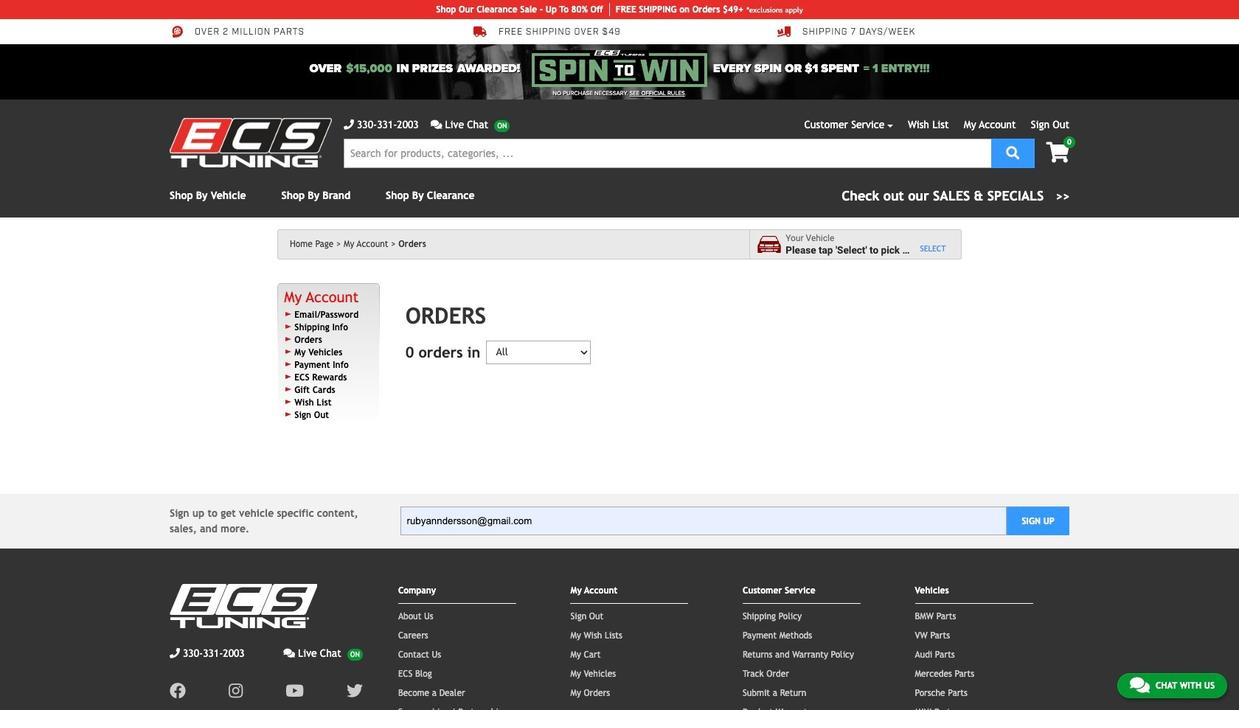 Task type: describe. For each thing, give the bounding box(es) containing it.
facebook logo image
[[170, 683, 186, 699]]

instagram logo image
[[229, 683, 243, 699]]

Search text field
[[344, 139, 991, 168]]

1 ecs tuning image from the top
[[170, 118, 332, 167]]

youtube logo image
[[286, 683, 304, 699]]

Email email field
[[400, 507, 1007, 536]]

search image
[[1006, 146, 1020, 159]]

phone image
[[170, 648, 180, 658]]



Task type: locate. For each thing, give the bounding box(es) containing it.
ecs tuning 'spin to win' contest logo image
[[532, 50, 707, 87]]

0 vertical spatial ecs tuning image
[[170, 118, 332, 167]]

1 vertical spatial ecs tuning image
[[170, 584, 317, 628]]

comments image
[[431, 119, 442, 130], [1130, 676, 1150, 694]]

1 vertical spatial comments image
[[1130, 676, 1150, 694]]

1 horizontal spatial comments image
[[1130, 676, 1150, 694]]

phone image
[[344, 119, 354, 130]]

0 vertical spatial comments image
[[431, 119, 442, 130]]

ecs tuning image
[[170, 118, 332, 167], [170, 584, 317, 628]]

comments image
[[283, 648, 295, 658]]

twitter logo image
[[347, 683, 363, 699]]

0 horizontal spatial comments image
[[431, 119, 442, 130]]

2 ecs tuning image from the top
[[170, 584, 317, 628]]



Task type: vqa. For each thing, say whether or not it's contained in the screenshot.
Ecs Tuning image to the top
yes



